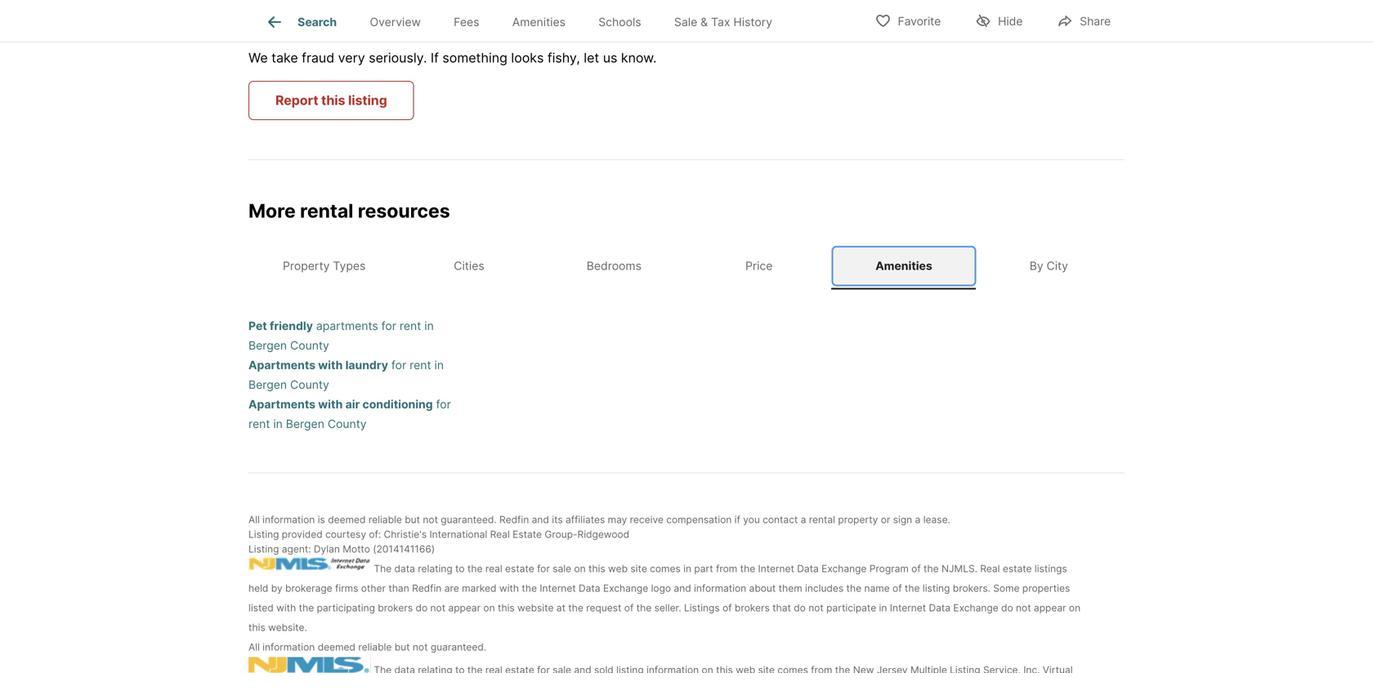 Task type: describe. For each thing, give the bounding box(es) containing it.
agent:
[[282, 544, 311, 556]]

2 estate from the left
[[1003, 563, 1033, 575]]

0 vertical spatial guaranteed.
[[441, 514, 497, 526]]

we take fraud very seriously. if something looks fishy, let us know.
[[249, 50, 657, 66]]

listing inside button
[[348, 92, 387, 108]]

2 a from the left
[[916, 514, 921, 526]]

history
[[734, 15, 773, 29]]

bedrooms
[[587, 259, 642, 273]]

overview tab
[[354, 2, 438, 42]]

name
[[865, 583, 890, 595]]

deemed inside the data relating to the real estate for sale on this web site comes in part from the internet data exchange program of the njmls. real estate listings held by brokerage firms other than redfin are marked with the internet data exchange logo and information about them includes the name of the listing brokers. some properties listed with the participating brokers do not appear on this website at the request of the seller. listings of brokers that do not participate in internet data exchange do not appear on this website. all information deemed reliable but not guaranteed.
[[318, 642, 356, 654]]

is
[[318, 514, 325, 526]]

for inside the data relating to the real estate for sale on this web site comes in part from the internet data exchange program of the njmls. real estate listings held by brokerage firms other than redfin are marked with the internet data exchange logo and information about them includes the name of the listing brokers. some properties listed with the participating brokers do not appear on this website at the request of the seller. listings of brokers that do not participate in internet data exchange do not appear on this website. all information deemed reliable but not guaranteed.
[[537, 563, 550, 575]]

1 vertical spatial rental
[[809, 514, 836, 526]]

guaranteed. inside the data relating to the real estate for sale on this web site comes in part from the internet data exchange program of the njmls. real estate listings held by brokerage firms other than redfin are marked with the internet data exchange logo and information about them includes the name of the listing brokers. some properties listed with the participating brokers do not appear on this website at the request of the seller. listings of brokers that do not participate in internet data exchange do not appear on this website. all information deemed reliable but not guaranteed.
[[431, 642, 487, 654]]

let
[[584, 50, 600, 66]]

2 vertical spatial data
[[929, 603, 951, 614]]

receive
[[630, 514, 664, 526]]

looks
[[511, 50, 544, 66]]

report
[[276, 92, 319, 108]]

by
[[271, 583, 283, 595]]

of:
[[369, 529, 381, 541]]

some
[[994, 583, 1020, 595]]

county for laundry
[[290, 378, 329, 392]]

apartments with air conditioning
[[249, 398, 433, 412]]

0 vertical spatial information
[[263, 514, 315, 526]]

2 listing from the top
[[249, 544, 279, 556]]

apartments for rent in bergen county
[[249, 319, 434, 353]]

listing inside the data relating to the real estate for sale on this web site comes in part from the internet data exchange program of the njmls. real estate listings held by brokerage firms other than redfin are marked with the internet data exchange logo and information about them includes the name of the listing brokers. some properties listed with the participating brokers do not appear on this website at the request of the seller. listings of brokers that do not participate in internet data exchange do not appear on this website. all information deemed reliable but not guaranteed.
[[923, 583, 951, 595]]

the right to
[[468, 563, 483, 575]]

in down apartments with air conditioning
[[273, 417, 283, 431]]

properties
[[1023, 583, 1071, 595]]

of right request
[[625, 603, 634, 614]]

1 horizontal spatial amenities
[[876, 259, 933, 273]]

search
[[298, 15, 337, 29]]

or
[[881, 514, 891, 526]]

not down relating on the bottom left of page
[[413, 642, 428, 654]]

apartments for apartments with laundry
[[249, 358, 316, 372]]

for rent in bergen county for air
[[249, 398, 451, 431]]

2 appear from the left
[[1035, 603, 1067, 614]]

search link
[[265, 12, 337, 32]]

in right laundry
[[435, 358, 444, 372]]

marked
[[462, 583, 497, 595]]

rent for apartments with laundry
[[410, 358, 431, 372]]

sale
[[675, 15, 698, 29]]

compensation
[[667, 514, 732, 526]]

to
[[456, 563, 465, 575]]

participate
[[827, 603, 877, 614]]

listings
[[1035, 563, 1068, 575]]

0 vertical spatial but
[[405, 514, 420, 526]]

may
[[608, 514, 628, 526]]

lease.
[[924, 514, 951, 526]]

data
[[395, 563, 415, 575]]

fraud
[[302, 50, 335, 66]]

not down are at the bottom
[[431, 603, 446, 614]]

affiliates
[[566, 514, 605, 526]]

1 vertical spatial data
[[579, 583, 601, 595]]

1 do from the left
[[416, 603, 428, 614]]

favorite button
[[862, 4, 955, 37]]

estate
[[513, 529, 542, 541]]

1 a from the left
[[801, 514, 807, 526]]

with up website.
[[276, 603, 296, 614]]

ridgewood
[[578, 529, 630, 541]]

rental inside heading
[[300, 200, 354, 222]]

its
[[552, 514, 563, 526]]

brokerage
[[285, 583, 333, 595]]

at
[[557, 603, 566, 614]]

1 horizontal spatial redfin
[[500, 514, 529, 526]]

all inside the data relating to the real estate for sale on this web site comes in part from the internet data exchange program of the njmls. real estate listings held by brokerage firms other than redfin are marked with the internet data exchange logo and information about them includes the name of the listing brokers. some properties listed with the participating brokers do not appear on this website at the request of the seller. listings of brokers that do not participate in internet data exchange do not appear on this website. all information deemed reliable but not guaranteed.
[[249, 642, 260, 654]]

for inside apartments for rent in bergen county
[[382, 319, 397, 333]]

friendly
[[270, 319, 313, 333]]

are
[[445, 583, 459, 595]]

by
[[1030, 259, 1044, 273]]

web
[[609, 563, 628, 575]]

of right the listings
[[723, 603, 732, 614]]

city
[[1047, 259, 1069, 273]]

all information is deemed reliable but not guaranteed. redfin and its affiliates may receive compensation if you contact a rental property or sign a lease.
[[249, 514, 951, 526]]

3 do from the left
[[1002, 603, 1014, 614]]

report this listing button
[[249, 81, 414, 120]]

with left the air
[[318, 398, 343, 412]]

group-
[[545, 529, 578, 541]]

property
[[839, 514, 879, 526]]

schools tab
[[582, 2, 658, 42]]

pet friendly
[[249, 319, 313, 333]]

this left web
[[589, 563, 606, 575]]

logo
[[651, 583, 672, 595]]

0 horizontal spatial on
[[484, 603, 495, 614]]

this left website
[[498, 603, 515, 614]]

apartments
[[316, 319, 378, 333]]

2 horizontal spatial internet
[[890, 603, 927, 614]]

real inside listing provided courtesy of: christie's international real estate group-ridgewood listing agent: dylan motto (2014141166)
[[490, 529, 510, 541]]

for rent in bergen county for laundry
[[249, 358, 444, 392]]

sale
[[553, 563, 572, 575]]

0 horizontal spatial amenities
[[513, 15, 566, 29]]

wrong?
[[360, 17, 414, 35]]

redfin inside the data relating to the real estate for sale on this web site comes in part from the internet data exchange program of the njmls. real estate listings held by brokerage firms other than redfin are marked with the internet data exchange logo and information about them includes the name of the listing brokers. some properties listed with the participating brokers do not appear on this website at the request of the seller. listings of brokers that do not participate in internet data exchange do not appear on this website. all information deemed reliable but not guaranteed.
[[412, 583, 442, 595]]

for right "conditioning"
[[436, 398, 451, 412]]

see something wrong?
[[249, 17, 414, 35]]

rent for apartments with air conditioning
[[249, 417, 270, 431]]

hide button
[[962, 4, 1037, 37]]

conditioning
[[363, 398, 433, 412]]

by city
[[1030, 259, 1069, 273]]

if
[[431, 50, 439, 66]]

1 horizontal spatial on
[[574, 563, 586, 575]]

if
[[735, 514, 741, 526]]

not down includes on the bottom
[[809, 603, 824, 614]]

1 vertical spatial amenities tab
[[832, 246, 977, 286]]

(2014141166)
[[373, 544, 435, 556]]

2 brokers from the left
[[735, 603, 770, 614]]

1 appear from the left
[[449, 603, 481, 614]]

participating
[[317, 603, 375, 614]]

0 horizontal spatial amenities tab
[[496, 2, 582, 42]]

seller.
[[655, 603, 682, 614]]

contact
[[763, 514, 798, 526]]

tab list containing search
[[249, 0, 802, 42]]

1 horizontal spatial internet
[[759, 563, 795, 575]]

this inside button
[[321, 92, 345, 108]]

the down program
[[905, 583, 920, 595]]

this down listed at bottom
[[249, 622, 266, 634]]

the up participate
[[847, 583, 862, 595]]

listings
[[684, 603, 720, 614]]

county inside apartments for rent in bergen county
[[290, 339, 329, 353]]

listed
[[249, 603, 274, 614]]

fees
[[454, 15, 480, 29]]

the left seller.
[[637, 603, 652, 614]]

rent inside apartments for rent in bergen county
[[400, 319, 421, 333]]

property types tab
[[252, 246, 397, 286]]

the right 'at'
[[569, 603, 584, 614]]

bergen for apartments with laundry
[[249, 378, 287, 392]]

2 do from the left
[[794, 603, 806, 614]]

the data relating to the real estate for sale on this web site comes in part from the internet data exchange program of the njmls. real estate listings held by brokerage firms other than redfin are marked with the internet data exchange logo and information about them includes the name of the listing brokers. some properties listed with the participating brokers do not appear on this website at the request of the seller. listings of brokers that do not participate in internet data exchange do not appear on this website. all information deemed reliable but not guaranteed.
[[249, 563, 1081, 654]]



Task type: locate. For each thing, give the bounding box(es) containing it.
something down fees tab
[[443, 50, 508, 66]]

0 vertical spatial listing
[[348, 92, 387, 108]]

real
[[490, 529, 510, 541], [981, 563, 1001, 575]]

1 vertical spatial tab list
[[249, 243, 1125, 290]]

1 vertical spatial guaranteed.
[[431, 642, 487, 654]]

apartments with laundry
[[249, 358, 388, 372]]

real
[[486, 563, 503, 575]]

apartments
[[249, 358, 316, 372], [249, 398, 316, 412]]

air
[[346, 398, 360, 412]]

website.
[[268, 622, 307, 634]]

them
[[779, 583, 803, 595]]

of right name
[[893, 583, 903, 595]]

real inside the data relating to the real estate for sale on this web site comes in part from the internet data exchange program of the njmls. real estate listings held by brokerage firms other than redfin are marked with the internet data exchange logo and information about them includes the name of the listing brokers. some properties listed with the participating brokers do not appear on this website at the request of the seller. listings of brokers that do not participate in internet data exchange do not appear on this website. all information deemed reliable but not guaranteed.
[[981, 563, 1001, 575]]

but up christie's
[[405, 514, 420, 526]]

1 vertical spatial redfin
[[412, 583, 442, 595]]

appear
[[449, 603, 481, 614], [1035, 603, 1067, 614]]

redfin
[[500, 514, 529, 526], [412, 583, 442, 595]]

in left part
[[684, 563, 692, 575]]

in inside apartments for rent in bergen county
[[425, 319, 434, 333]]

in down cities tab
[[425, 319, 434, 333]]

0 horizontal spatial redfin
[[412, 583, 442, 595]]

redfin down relating on the bottom left of page
[[412, 583, 442, 595]]

data up request
[[579, 583, 601, 595]]

0 horizontal spatial rental
[[300, 200, 354, 222]]

0 vertical spatial data
[[798, 563, 819, 575]]

something up fraud
[[279, 17, 356, 35]]

1 horizontal spatial appear
[[1035, 603, 1067, 614]]

2 tab list from the top
[[249, 243, 1125, 290]]

and inside the data relating to the real estate for sale on this web site comes in part from the internet data exchange program of the njmls. real estate listings held by brokerage firms other than redfin are marked with the internet data exchange logo and information about them includes the name of the listing brokers. some properties listed with the participating brokers do not appear on this website at the request of the seller. listings of brokers that do not participate in internet data exchange do not appear on this website. all information deemed reliable but not guaranteed.
[[674, 583, 692, 595]]

1 vertical spatial for rent in bergen county
[[249, 398, 451, 431]]

reliable
[[369, 514, 402, 526], [359, 642, 392, 654]]

with down apartments for rent in bergen county
[[318, 358, 343, 372]]

for rent in bergen county
[[249, 358, 444, 392], [249, 398, 451, 431]]

not up listing provided courtesy of: christie's international real estate group-ridgewood listing agent: dylan motto (2014141166)
[[423, 514, 438, 526]]

0 horizontal spatial a
[[801, 514, 807, 526]]

christie's
[[384, 529, 427, 541]]

1 horizontal spatial do
[[794, 603, 806, 614]]

apartments down 'apartments with laundry'
[[249, 398, 316, 412]]

0 vertical spatial apartments
[[249, 358, 316, 372]]

property types
[[283, 259, 366, 273]]

0 horizontal spatial and
[[532, 514, 549, 526]]

the up website
[[522, 583, 537, 595]]

on down properties
[[1070, 603, 1081, 614]]

not down some
[[1017, 603, 1032, 614]]

for rent in bergen county up apartments with air conditioning
[[249, 358, 444, 392]]

1 for rent in bergen county from the top
[[249, 358, 444, 392]]

2 vertical spatial rent
[[249, 417, 270, 431]]

brokers.
[[953, 583, 991, 595]]

but inside the data relating to the real estate for sale on this web site comes in part from the internet data exchange program of the njmls. real estate listings held by brokerage firms other than redfin are marked with the internet data exchange logo and information about them includes the name of the listing brokers. some properties listed with the participating brokers do not appear on this website at the request of the seller. listings of brokers that do not participate in internet data exchange do not appear on this website. all information deemed reliable but not guaranteed.
[[395, 642, 410, 654]]

bergen down pet
[[249, 339, 287, 353]]

held
[[249, 583, 269, 595]]

and right the "logo"
[[674, 583, 692, 595]]

for right laundry
[[392, 358, 407, 372]]

0 horizontal spatial exchange
[[604, 583, 649, 595]]

estate
[[505, 563, 535, 575], [1003, 563, 1033, 575]]

listing provided courtesy of: christie's international real estate group-ridgewood listing agent: dylan motto (2014141166)
[[249, 529, 630, 556]]

that
[[773, 603, 792, 614]]

more
[[249, 200, 296, 222]]

overview
[[370, 15, 421, 29]]

request
[[587, 603, 622, 614]]

this right report
[[321, 92, 345, 108]]

listing
[[249, 529, 279, 541], [249, 544, 279, 556]]

on right sale
[[574, 563, 586, 575]]

2 for rent in bergen county from the top
[[249, 398, 451, 431]]

relating
[[418, 563, 453, 575]]

tax
[[712, 15, 731, 29]]

listing down very
[[348, 92, 387, 108]]

more rental resources
[[249, 200, 450, 222]]

favorite
[[898, 14, 941, 28]]

tab list
[[249, 0, 802, 42], [249, 243, 1125, 290]]

0 horizontal spatial something
[[279, 17, 356, 35]]

1 brokers from the left
[[378, 603, 413, 614]]

with
[[318, 358, 343, 372], [318, 398, 343, 412], [500, 583, 519, 595], [276, 603, 296, 614]]

do down relating on the bottom left of page
[[416, 603, 428, 614]]

0 vertical spatial listing
[[249, 529, 279, 541]]

share
[[1081, 14, 1111, 28]]

2 vertical spatial bergen
[[286, 417, 325, 431]]

on down marked
[[484, 603, 495, 614]]

2 horizontal spatial do
[[1002, 603, 1014, 614]]

1 vertical spatial and
[[674, 583, 692, 595]]

cities
[[454, 259, 485, 273]]

international
[[430, 529, 488, 541]]

1 vertical spatial listing
[[249, 544, 279, 556]]

on
[[574, 563, 586, 575], [484, 603, 495, 614], [1070, 603, 1081, 614]]

2 vertical spatial internet
[[890, 603, 927, 614]]

1 horizontal spatial exchange
[[822, 563, 867, 575]]

exchange up includes on the bottom
[[822, 563, 867, 575]]

take
[[272, 50, 298, 66]]

2 vertical spatial information
[[263, 642, 315, 654]]

2 vertical spatial exchange
[[954, 603, 999, 614]]

1 horizontal spatial real
[[981, 563, 1001, 575]]

amenities tab
[[496, 2, 582, 42], [832, 246, 977, 286]]

1 horizontal spatial rental
[[809, 514, 836, 526]]

1 apartments from the top
[[249, 358, 316, 372]]

0 vertical spatial tab list
[[249, 0, 802, 42]]

know.
[[621, 50, 657, 66]]

information down website.
[[263, 642, 315, 654]]

guaranteed. up international
[[441, 514, 497, 526]]

bedrooms tab
[[542, 246, 687, 286]]

amenities
[[513, 15, 566, 29], [876, 259, 933, 273]]

internet up the about
[[759, 563, 795, 575]]

sign
[[894, 514, 913, 526]]

rental
[[300, 200, 354, 222], [809, 514, 836, 526]]

0 vertical spatial real
[[490, 529, 510, 541]]

than
[[389, 583, 410, 595]]

the down 'brokerage'
[[299, 603, 314, 614]]

resources
[[358, 200, 450, 222]]

0 vertical spatial rental
[[300, 200, 354, 222]]

0 horizontal spatial data
[[579, 583, 601, 595]]

1 vertical spatial information
[[694, 583, 747, 595]]

exchange
[[822, 563, 867, 575], [604, 583, 649, 595], [954, 603, 999, 614]]

cities tab
[[397, 246, 542, 286]]

this
[[321, 92, 345, 108], [589, 563, 606, 575], [498, 603, 515, 614], [249, 622, 266, 634]]

0 vertical spatial reliable
[[369, 514, 402, 526]]

dylan
[[314, 544, 340, 556]]

county down the air
[[328, 417, 367, 431]]

0 horizontal spatial do
[[416, 603, 428, 614]]

exchange down web
[[604, 583, 649, 595]]

deemed down participating
[[318, 642, 356, 654]]

1 estate from the left
[[505, 563, 535, 575]]

information up provided
[[263, 514, 315, 526]]

1 vertical spatial listing
[[923, 583, 951, 595]]

deemed
[[328, 514, 366, 526], [318, 642, 356, 654]]

njmls.
[[942, 563, 978, 575]]

of right program
[[912, 563, 921, 575]]

price
[[746, 259, 773, 273]]

fees tab
[[438, 2, 496, 42]]

guaranteed. down are at the bottom
[[431, 642, 487, 654]]

1 horizontal spatial listing
[[923, 583, 951, 595]]

county for air
[[328, 417, 367, 431]]

internet
[[759, 563, 795, 575], [540, 583, 576, 595], [890, 603, 927, 614]]

a right sign
[[916, 514, 921, 526]]

property
[[283, 259, 330, 273]]

1 vertical spatial apartments
[[249, 398, 316, 412]]

deemed up courtesy
[[328, 514, 366, 526]]

do right that
[[794, 603, 806, 614]]

rent
[[400, 319, 421, 333], [410, 358, 431, 372], [249, 417, 270, 431]]

0 vertical spatial deemed
[[328, 514, 366, 526]]

data
[[798, 563, 819, 575], [579, 583, 601, 595], [929, 603, 951, 614]]

appear down properties
[[1035, 603, 1067, 614]]

information down from
[[694, 583, 747, 595]]

you
[[744, 514, 760, 526]]

&
[[701, 15, 708, 29]]

the left njmls.
[[924, 563, 939, 575]]

1 tab list from the top
[[249, 0, 802, 42]]

program
[[870, 563, 909, 575]]

1 horizontal spatial brokers
[[735, 603, 770, 614]]

bergen down 'apartments with laundry'
[[249, 378, 287, 392]]

for right apartments on the top
[[382, 319, 397, 333]]

sale & tax history
[[675, 15, 773, 29]]

1 vertical spatial something
[[443, 50, 508, 66]]

bergen inside apartments for rent in bergen county
[[249, 339, 287, 353]]

motto
[[343, 544, 370, 556]]

real left estate
[[490, 529, 510, 541]]

1 vertical spatial rent
[[410, 358, 431, 372]]

a
[[801, 514, 807, 526], [916, 514, 921, 526]]

the
[[468, 563, 483, 575], [741, 563, 756, 575], [924, 563, 939, 575], [522, 583, 537, 595], [847, 583, 862, 595], [905, 583, 920, 595], [299, 603, 314, 614], [569, 603, 584, 614], [637, 603, 652, 614]]

do
[[416, 603, 428, 614], [794, 603, 806, 614], [1002, 603, 1014, 614]]

0 vertical spatial amenities
[[513, 15, 566, 29]]

but down than
[[395, 642, 410, 654]]

from
[[716, 563, 738, 575]]

1 horizontal spatial amenities tab
[[832, 246, 977, 286]]

for
[[382, 319, 397, 333], [392, 358, 407, 372], [436, 398, 451, 412], [537, 563, 550, 575]]

more rental resources heading
[[249, 200, 1125, 243]]

2 horizontal spatial data
[[929, 603, 951, 614]]

1 vertical spatial all
[[249, 642, 260, 654]]

the
[[374, 563, 392, 575]]

exchange down brokers.
[[954, 603, 999, 614]]

listing down njmls.
[[923, 583, 951, 595]]

1 vertical spatial exchange
[[604, 583, 649, 595]]

0 vertical spatial something
[[279, 17, 356, 35]]

0 vertical spatial internet
[[759, 563, 795, 575]]

1 listing from the top
[[249, 529, 279, 541]]

0 horizontal spatial estate
[[505, 563, 535, 575]]

1 vertical spatial reliable
[[359, 642, 392, 654]]

1 vertical spatial bergen
[[249, 378, 287, 392]]

reliable up of:
[[369, 514, 402, 526]]

report this listing
[[276, 92, 387, 108]]

listing left agent:
[[249, 544, 279, 556]]

0 horizontal spatial listing
[[348, 92, 387, 108]]

apartments down pet friendly at the top of the page
[[249, 358, 316, 372]]

1 horizontal spatial and
[[674, 583, 692, 595]]

0 horizontal spatial appear
[[449, 603, 481, 614]]

1 vertical spatial internet
[[540, 583, 576, 595]]

website
[[518, 603, 554, 614]]

and left its
[[532, 514, 549, 526]]

rental right more
[[300, 200, 354, 222]]

appear down are at the bottom
[[449, 603, 481, 614]]

1 horizontal spatial data
[[798, 563, 819, 575]]

2 horizontal spatial on
[[1070, 603, 1081, 614]]

reliable down participating
[[359, 642, 392, 654]]

by city tab
[[977, 246, 1122, 286]]

rental left property
[[809, 514, 836, 526]]

fishy,
[[548, 50, 580, 66]]

estate up some
[[1003, 563, 1033, 575]]

estate right real
[[505, 563, 535, 575]]

0 vertical spatial redfin
[[500, 514, 529, 526]]

county down 'apartments with laundry'
[[290, 378, 329, 392]]

all down listed at bottom
[[249, 642, 260, 654]]

apartments for apartments with air conditioning
[[249, 398, 316, 412]]

0 horizontal spatial internet
[[540, 583, 576, 595]]

2 all from the top
[[249, 642, 260, 654]]

with down real
[[500, 583, 519, 595]]

1 vertical spatial but
[[395, 642, 410, 654]]

1 vertical spatial county
[[290, 378, 329, 392]]

site
[[631, 563, 648, 575]]

0 vertical spatial rent
[[400, 319, 421, 333]]

county up 'apartments with laundry'
[[290, 339, 329, 353]]

the right from
[[741, 563, 756, 575]]

sale & tax history tab
[[658, 2, 789, 42]]

schools
[[599, 15, 642, 29]]

a right contact
[[801, 514, 807, 526]]

2 apartments from the top
[[249, 398, 316, 412]]

types
[[333, 259, 366, 273]]

in down name
[[880, 603, 888, 614]]

bergen down apartments with air conditioning
[[286, 417, 325, 431]]

reliable inside the data relating to the real estate for sale on this web site comes in part from the internet data exchange program of the njmls. real estate listings held by brokerage firms other than redfin are marked with the internet data exchange logo and information about them includes the name of the listing brokers. some properties listed with the participating brokers do not appear on this website at the request of the seller. listings of brokers that do not participate in internet data exchange do not appear on this website. all information deemed reliable but not guaranteed.
[[359, 642, 392, 654]]

redfin up estate
[[500, 514, 529, 526]]

do down some
[[1002, 603, 1014, 614]]

0 vertical spatial bergen
[[249, 339, 287, 353]]

data down njmls.
[[929, 603, 951, 614]]

0 vertical spatial amenities tab
[[496, 2, 582, 42]]

1 vertical spatial real
[[981, 563, 1001, 575]]

tab list containing property types
[[249, 243, 1125, 290]]

1 horizontal spatial a
[[916, 514, 921, 526]]

see
[[249, 17, 276, 35]]

listing
[[348, 92, 387, 108], [923, 583, 951, 595]]

brokers down the about
[[735, 603, 770, 614]]

real up some
[[981, 563, 1001, 575]]

1 all from the top
[[249, 514, 260, 526]]

0 vertical spatial county
[[290, 339, 329, 353]]

for left sale
[[537, 563, 550, 575]]

we
[[249, 50, 268, 66]]

information
[[263, 514, 315, 526], [694, 583, 747, 595], [263, 642, 315, 654]]

us
[[603, 50, 618, 66]]

internet up 'at'
[[540, 583, 576, 595]]

about
[[750, 583, 776, 595]]

and
[[532, 514, 549, 526], [674, 583, 692, 595]]

0 horizontal spatial real
[[490, 529, 510, 541]]

part
[[695, 563, 714, 575]]

1 horizontal spatial estate
[[1003, 563, 1033, 575]]

for rent in bergen county down laundry
[[249, 398, 451, 431]]

pet
[[249, 319, 267, 333]]

0 vertical spatial and
[[532, 514, 549, 526]]

price tab
[[687, 246, 832, 286]]

listing left provided
[[249, 529, 279, 541]]

data up includes on the bottom
[[798, 563, 819, 575]]

all left "is"
[[249, 514, 260, 526]]

all
[[249, 514, 260, 526], [249, 642, 260, 654]]

1 vertical spatial amenities
[[876, 259, 933, 273]]

includes
[[806, 583, 844, 595]]

1 vertical spatial deemed
[[318, 642, 356, 654]]

0 vertical spatial for rent in bergen county
[[249, 358, 444, 392]]

2 vertical spatial county
[[328, 417, 367, 431]]

bergen for apartments with air conditioning
[[286, 417, 325, 431]]

2 horizontal spatial exchange
[[954, 603, 999, 614]]

brokers down than
[[378, 603, 413, 614]]

courtesy
[[326, 529, 366, 541]]

0 vertical spatial exchange
[[822, 563, 867, 575]]

0 vertical spatial all
[[249, 514, 260, 526]]

0 horizontal spatial brokers
[[378, 603, 413, 614]]

internet down program
[[890, 603, 927, 614]]

1 horizontal spatial something
[[443, 50, 508, 66]]



Task type: vqa. For each thing, say whether or not it's contained in the screenshot.
Includes
yes



